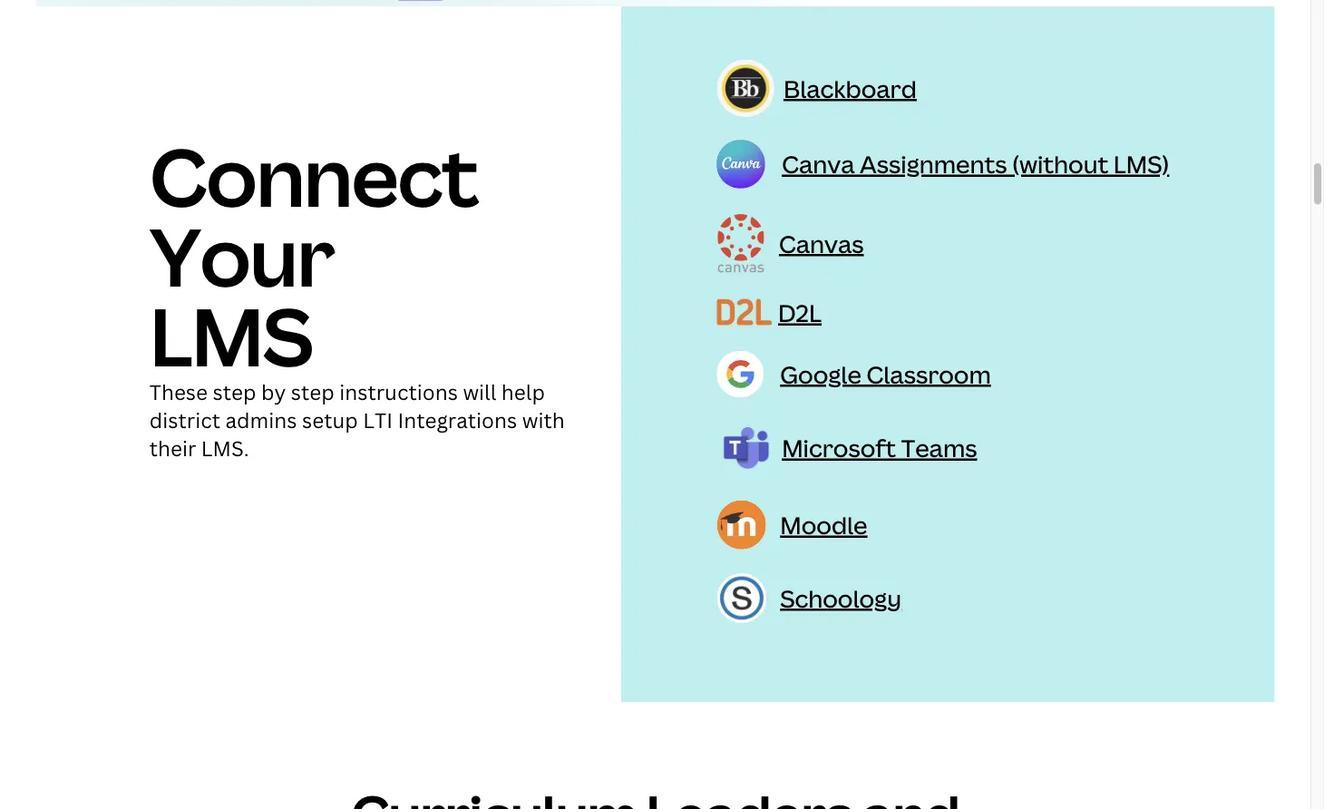 Task type: vqa. For each thing, say whether or not it's contained in the screenshot.
'Clever:' inside clever: multi-school ​ deployment
no



Task type: describe. For each thing, give the bounding box(es) containing it.
teams
[[902, 432, 978, 464]]

schoology
[[780, 582, 902, 614]]

canvas link
[[779, 227, 864, 260]]

assignments
[[860, 148, 1007, 180]]

help
[[502, 378, 545, 406]]

microsoft teams link
[[782, 432, 978, 464]]

their
[[149, 434, 196, 462]]

lms
[[149, 281, 312, 390]]

with
[[522, 406, 565, 434]]

blackboard link
[[784, 72, 917, 104]]

lms)
[[1114, 148, 1170, 180]]

moodle link
[[780, 509, 868, 541]]

canva
[[782, 148, 855, 180]]

instructions
[[340, 378, 458, 406]]

1 step from the left
[[213, 378, 256, 406]]

microsoft teams
[[782, 432, 978, 464]]

connect
[[149, 121, 478, 230]]

google classroom
[[780, 358, 991, 390]]

blackboard
[[784, 72, 917, 104]]

(without
[[1013, 148, 1109, 180]]

your
[[149, 201, 334, 310]]

moodle
[[780, 509, 868, 541]]

these step by step instructions will help district admins setup lti integrations with their lms.
[[149, 378, 565, 462]]

admins
[[225, 406, 297, 434]]

district
[[149, 406, 220, 434]]



Task type: locate. For each thing, give the bounding box(es) containing it.
step
[[213, 378, 256, 406], [291, 378, 335, 406]]

step up 'setup' on the left of the page
[[291, 378, 335, 406]]

canva assignments (without lms)
[[782, 148, 1170, 180]]

google classroom link
[[780, 358, 991, 390]]

lms.
[[201, 434, 249, 462]]

google
[[780, 358, 862, 390]]

d2l link
[[778, 297, 822, 329]]

these
[[149, 378, 208, 406]]

classroom
[[867, 358, 991, 390]]

connect your lms
[[149, 121, 478, 390]]

will
[[463, 378, 497, 406]]

lti
[[363, 406, 393, 434]]

microsoft
[[782, 432, 896, 464]]

2 step from the left
[[291, 378, 335, 406]]

1 horizontal spatial step
[[291, 378, 335, 406]]

google icon image
[[717, 351, 764, 398]]

integrations
[[398, 406, 517, 434]]

setup
[[302, 406, 358, 434]]

d2l
[[778, 297, 822, 329]]

schoology link
[[780, 582, 902, 614]]

by
[[261, 378, 286, 406]]

0 horizontal spatial step
[[213, 378, 256, 406]]

canva assignments (without lms) link
[[782, 148, 1170, 180]]

step up admins
[[213, 378, 256, 406]]

canvas
[[779, 227, 864, 260]]



